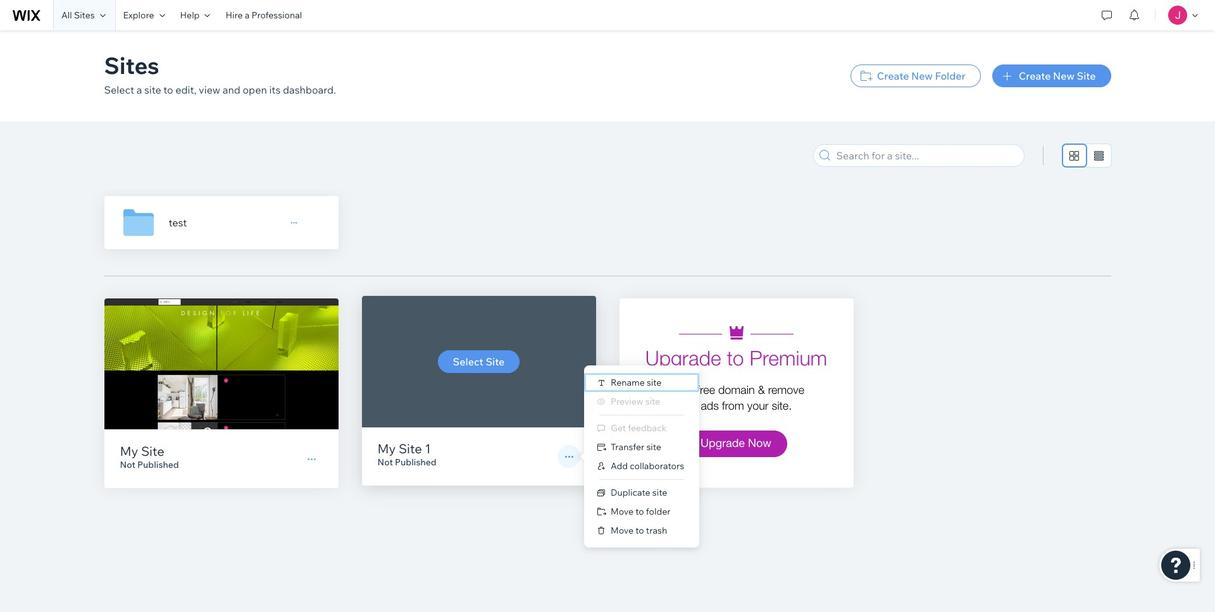 Task type: locate. For each thing, give the bounding box(es) containing it.
from
[[722, 400, 745, 413]]

0 horizontal spatial published
[[137, 460, 179, 471]]

my for my site
[[120, 444, 138, 460]]

select inside the "sites select a site to edit, view and open its dashboard."
[[104, 84, 134, 96]]

1 vertical spatial select
[[453, 356, 484, 369]]

1 vertical spatial sites
[[104, 51, 159, 80]]

upgrade left now
[[701, 437, 745, 450]]

move inside the move to trash button
[[611, 526, 634, 537]]

1 vertical spatial get
[[611, 423, 626, 434]]

0 vertical spatial move
[[611, 507, 634, 518]]

0 horizontal spatial sites
[[74, 9, 95, 21]]

to up domain
[[727, 346, 744, 370]]

transfer
[[611, 442, 645, 453]]

to
[[164, 84, 173, 96], [727, 346, 744, 370], [636, 507, 644, 518], [636, 526, 644, 537]]

to inside the "sites select a site to edit, view and open its dashboard."
[[164, 84, 173, 96]]

my inside the my site 1 not published
[[378, 441, 396, 457]]

site up folder
[[653, 488, 668, 499]]

1 horizontal spatial not
[[378, 457, 393, 469]]

hire
[[226, 9, 243, 21]]

select
[[104, 84, 134, 96], [453, 356, 484, 369]]

preview site
[[611, 396, 661, 408]]

1 horizontal spatial new
[[1054, 70, 1075, 82]]

site inside the my site 1 not published
[[399, 441, 422, 457]]

site left "edit,"
[[144, 84, 161, 96]]

upgrade
[[646, 346, 722, 370], [701, 437, 745, 450]]

a right hire
[[245, 9, 250, 21]]

explore
[[123, 9, 154, 21]]

get up wix
[[667, 384, 685, 397]]

sites down explore
[[104, 51, 159, 80]]

feedback
[[628, 423, 667, 434]]

site
[[1077, 70, 1096, 82], [486, 356, 505, 369], [399, 441, 422, 457], [141, 444, 164, 460]]

move down move to folder
[[611, 526, 634, 537]]

site.
[[772, 400, 792, 413]]

move inside move to folder button
[[611, 507, 634, 518]]

wix
[[680, 400, 698, 413]]

professional
[[252, 9, 302, 21]]

0 vertical spatial sites
[[74, 9, 95, 21]]

get for get feedback
[[611, 423, 626, 434]]

2 horizontal spatial a
[[688, 384, 694, 397]]

0 horizontal spatial a
[[137, 84, 142, 96]]

0 horizontal spatial my
[[120, 444, 138, 460]]

preview site button
[[584, 393, 700, 412]]

my inside 'my site not published'
[[120, 444, 138, 460]]

0 horizontal spatial not
[[120, 460, 135, 471]]

0 horizontal spatial create
[[877, 70, 910, 82]]

help button
[[173, 0, 218, 30]]

my
[[378, 441, 396, 457], [120, 444, 138, 460]]

sites right all
[[74, 9, 95, 21]]

collaborators
[[630, 461, 685, 472]]

move to trash
[[611, 526, 667, 537]]

0 vertical spatial upgrade
[[646, 346, 722, 370]]

add collaborators button
[[584, 457, 700, 476]]

new for site
[[1054, 70, 1075, 82]]

1 vertical spatial upgrade
[[701, 437, 745, 450]]

get inside get a free domain & remove wix ads from your site.
[[667, 384, 685, 397]]

menu
[[584, 374, 700, 541]]

folder
[[936, 70, 966, 82]]

site down rename site button
[[646, 396, 661, 408]]

to for move to trash
[[636, 526, 644, 537]]

upgrade inside upgrade now link
[[701, 437, 745, 450]]

1 horizontal spatial create
[[1019, 70, 1051, 82]]

move
[[611, 507, 634, 518], [611, 526, 634, 537]]

my for my site 1
[[378, 441, 396, 457]]

1 horizontal spatial published
[[395, 457, 437, 469]]

create new site button
[[993, 65, 1112, 87]]

upgrade up free
[[646, 346, 722, 370]]

0 horizontal spatial new
[[912, 70, 933, 82]]

0 vertical spatial select
[[104, 84, 134, 96]]

1 horizontal spatial get
[[667, 384, 685, 397]]

2 new from the left
[[1054, 70, 1075, 82]]

to left folder
[[636, 507, 644, 518]]

site up preview site button
[[647, 377, 662, 389]]

1 new from the left
[[912, 70, 933, 82]]

a left "edit,"
[[137, 84, 142, 96]]

rename site button
[[584, 374, 700, 393]]

1 move from the top
[[611, 507, 634, 518]]

2 vertical spatial a
[[688, 384, 694, 397]]

move down "duplicate"
[[611, 507, 634, 518]]

2 move from the top
[[611, 526, 634, 537]]

published inside the my site 1 not published
[[395, 457, 437, 469]]

get up transfer
[[611, 423, 626, 434]]

a
[[245, 9, 250, 21], [137, 84, 142, 96], [688, 384, 694, 397]]

published
[[395, 457, 437, 469], [137, 460, 179, 471]]

create
[[877, 70, 910, 82], [1019, 70, 1051, 82]]

sites select a site to edit, view and open its dashboard.
[[104, 51, 336, 96]]

not
[[378, 457, 393, 469], [120, 460, 135, 471]]

site for rename
[[647, 377, 662, 389]]

rename
[[611, 377, 645, 389]]

a left free
[[688, 384, 694, 397]]

select site button
[[438, 351, 520, 374]]

upgrade for upgrade to premium
[[646, 346, 722, 370]]

to left "edit,"
[[164, 84, 173, 96]]

get inside button
[[611, 423, 626, 434]]

1 create from the left
[[877, 70, 910, 82]]

1 horizontal spatial my
[[378, 441, 396, 457]]

duplicate site
[[611, 488, 668, 499]]

preview
[[611, 396, 644, 408]]

new
[[912, 70, 933, 82], [1054, 70, 1075, 82]]

site for my site not published
[[141, 444, 164, 460]]

remove
[[768, 384, 805, 397]]

0 horizontal spatial select
[[104, 84, 134, 96]]

1 horizontal spatial a
[[245, 9, 250, 21]]

2 create from the left
[[1019, 70, 1051, 82]]

rename site
[[611, 377, 662, 389]]

site
[[144, 84, 161, 96], [647, 377, 662, 389], [646, 396, 661, 408], [647, 442, 662, 453], [653, 488, 668, 499]]

to for move to folder
[[636, 507, 644, 518]]

0 horizontal spatial get
[[611, 423, 626, 434]]

sites
[[74, 9, 95, 21], [104, 51, 159, 80]]

0 vertical spatial a
[[245, 9, 250, 21]]

1 vertical spatial move
[[611, 526, 634, 537]]

site up collaborators
[[647, 442, 662, 453]]

a inside get a free domain & remove wix ads from your site.
[[688, 384, 694, 397]]

create new folder button
[[851, 65, 981, 87]]

to left trash
[[636, 526, 644, 537]]

a for get
[[688, 384, 694, 397]]

move to folder
[[611, 507, 671, 518]]

1 vertical spatial a
[[137, 84, 142, 96]]

move to trash button
[[584, 522, 700, 541]]

0 vertical spatial get
[[667, 384, 685, 397]]

open
[[243, 84, 267, 96]]

site inside 'my site not published'
[[141, 444, 164, 460]]

site for my site 1 not published
[[399, 441, 422, 457]]

get
[[667, 384, 685, 397], [611, 423, 626, 434]]

move for move to trash
[[611, 526, 634, 537]]

1 horizontal spatial sites
[[104, 51, 159, 80]]

1 horizontal spatial select
[[453, 356, 484, 369]]

get for get a free domain & remove wix ads from your site.
[[667, 384, 685, 397]]



Task type: vqa. For each thing, say whether or not it's contained in the screenshot.
Publish date "Publish"
no



Task type: describe. For each thing, give the bounding box(es) containing it.
my site 1 not published
[[378, 441, 437, 469]]

domain
[[719, 384, 755, 397]]

create new site
[[1019, 70, 1096, 82]]

help
[[180, 9, 200, 21]]

view
[[199, 84, 220, 96]]

get a free domain & remove wix ads from your site.
[[667, 384, 805, 413]]

create for create new site
[[1019, 70, 1051, 82]]

all sites
[[61, 9, 95, 21]]

site for duplicate
[[653, 488, 668, 499]]

to for upgrade to premium
[[727, 346, 744, 370]]

get feedback
[[611, 423, 667, 434]]

folder
[[646, 507, 671, 518]]

select site
[[453, 356, 505, 369]]

upgrade now
[[701, 437, 772, 450]]

add
[[611, 461, 628, 472]]

new for folder
[[912, 70, 933, 82]]

my site not published
[[120, 444, 179, 471]]

its
[[269, 84, 281, 96]]

&
[[758, 384, 765, 397]]

a for hire
[[245, 9, 250, 21]]

select inside select site button
[[453, 356, 484, 369]]

not inside 'my site not published'
[[120, 460, 135, 471]]

sites inside the "sites select a site to edit, view and open its dashboard."
[[104, 51, 159, 80]]

get feedback button
[[584, 419, 700, 438]]

1
[[425, 441, 431, 457]]

free
[[697, 384, 716, 397]]

upgrade to premium
[[646, 346, 828, 370]]

and
[[223, 84, 241, 96]]

site for select site
[[486, 356, 505, 369]]

trash
[[646, 526, 667, 537]]

published inside 'my site not published'
[[137, 460, 179, 471]]

add collaborators
[[611, 461, 685, 472]]

all
[[61, 9, 72, 21]]

move to folder button
[[584, 503, 700, 522]]

site for transfer
[[647, 442, 662, 453]]

hire a professional
[[226, 9, 302, 21]]

create for create new folder
[[877, 70, 910, 82]]

dashboard.
[[283, 84, 336, 96]]

ads
[[701, 400, 719, 413]]

hire a professional link
[[218, 0, 310, 30]]

now
[[748, 437, 772, 450]]

not inside the my site 1 not published
[[378, 457, 393, 469]]

your
[[748, 400, 769, 413]]

premium
[[750, 346, 828, 370]]

move for move to folder
[[611, 507, 634, 518]]

upgrade now link
[[685, 431, 787, 458]]

edit,
[[176, 84, 197, 96]]

duplicate site button
[[584, 484, 700, 503]]

site inside the "sites select a site to edit, view and open its dashboard."
[[144, 84, 161, 96]]

a inside the "sites select a site to edit, view and open its dashboard."
[[137, 84, 142, 96]]

Search for a site... field
[[833, 145, 1020, 167]]

create new folder
[[877, 70, 966, 82]]

duplicate
[[611, 488, 651, 499]]

transfer site button
[[584, 438, 700, 457]]

test
[[169, 217, 187, 229]]

transfer site
[[611, 442, 662, 453]]

menu containing rename site
[[584, 374, 700, 541]]

upgrade for upgrade now
[[701, 437, 745, 450]]

site for preview
[[646, 396, 661, 408]]



